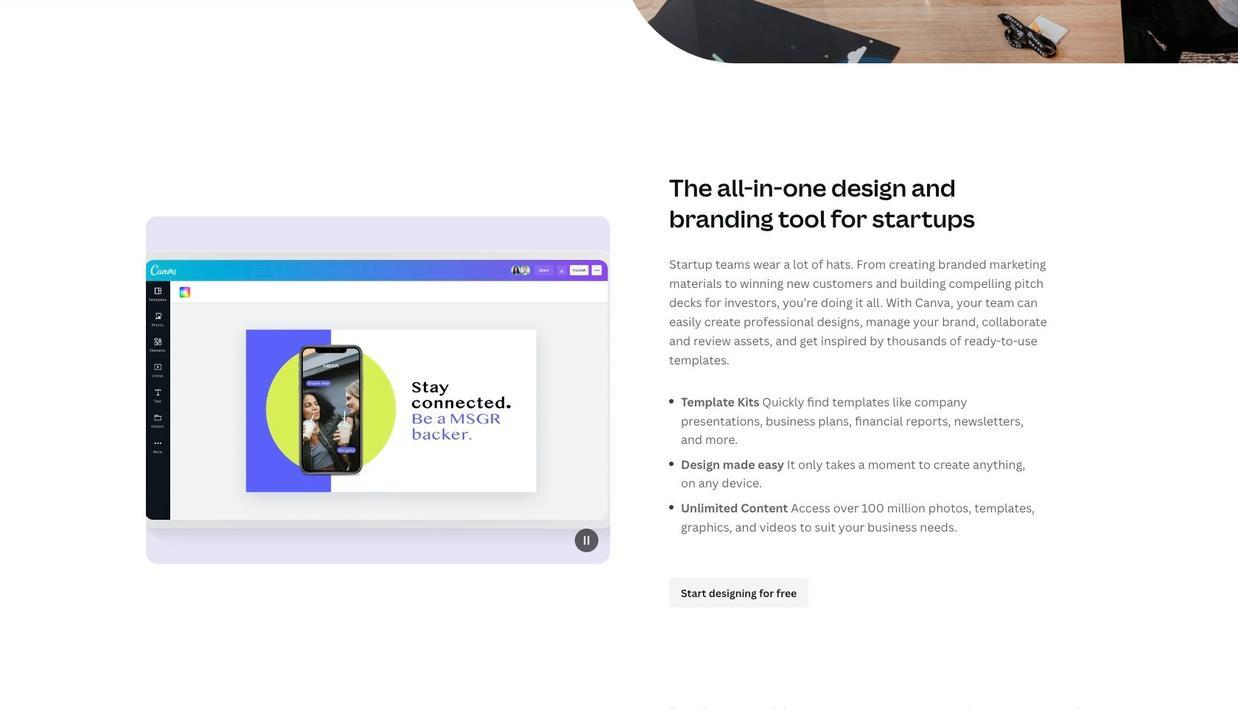 Task type: locate. For each thing, give the bounding box(es) containing it.
spacenow enterprise and pro t shirts print 009 1.ad224d04 image
[[619, 0, 1238, 63]]



Task type: vqa. For each thing, say whether or not it's contained in the screenshot.
'Spacenow Enterprise and Pro T shirts Print 009 1.ad224d04' Image
yes



